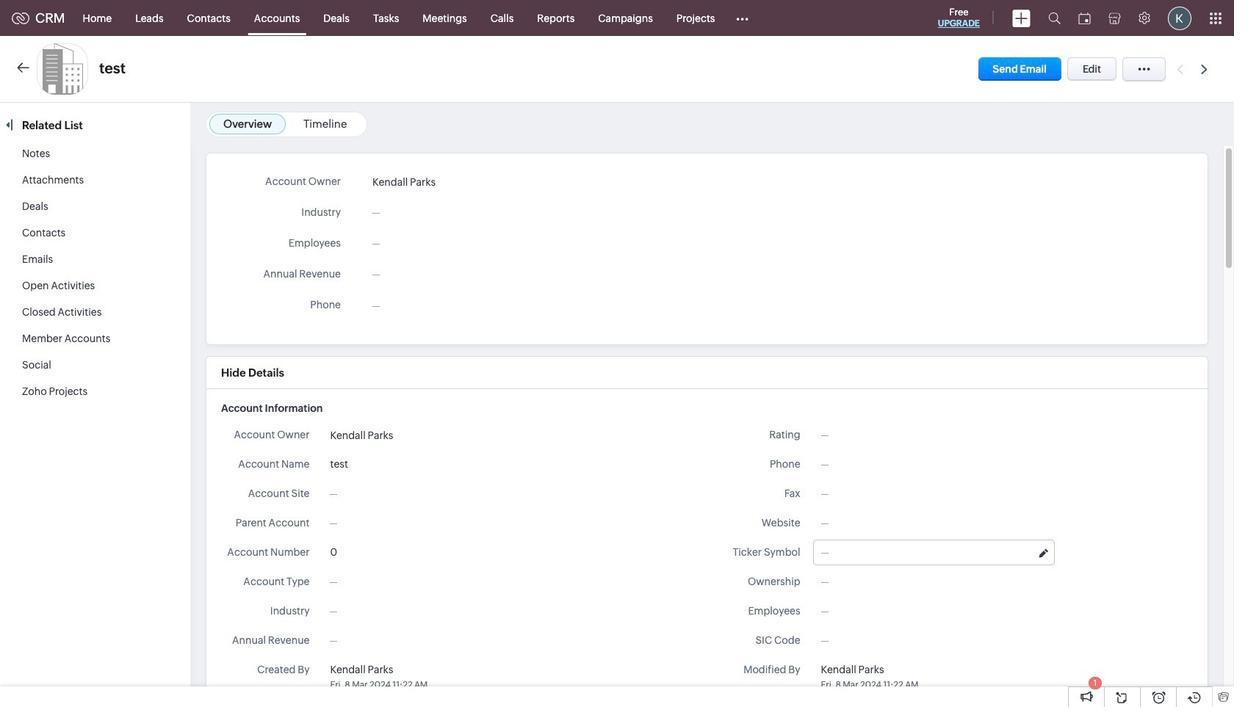 Task type: vqa. For each thing, say whether or not it's contained in the screenshot.
Search Template text field
no



Task type: describe. For each thing, give the bounding box(es) containing it.
profile element
[[1159, 0, 1200, 36]]

previous record image
[[1177, 64, 1183, 74]]

calendar image
[[1078, 12, 1091, 24]]

next record image
[[1201, 64, 1211, 74]]

search image
[[1048, 12, 1061, 24]]

create menu image
[[1012, 9, 1031, 27]]



Task type: locate. For each thing, give the bounding box(es) containing it.
create menu element
[[1003, 0, 1039, 36]]

Other Modules field
[[727, 6, 758, 30]]

search element
[[1039, 0, 1070, 36]]

profile image
[[1168, 6, 1192, 30]]

logo image
[[12, 12, 29, 24]]



